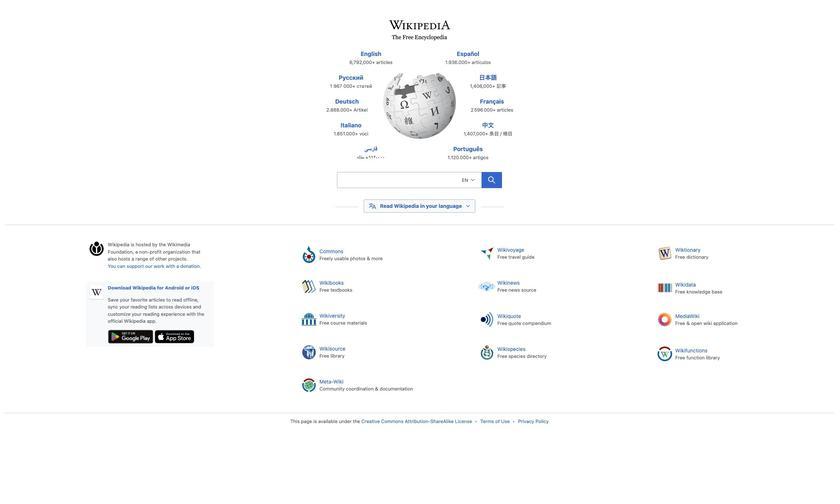 Task type: vqa. For each thing, say whether or not it's contained in the screenshot.
search field
yes



Task type: locate. For each thing, give the bounding box(es) containing it.
None search field
[[337, 172, 482, 188]]

None search field
[[321, 170, 519, 193]]



Task type: describe. For each thing, give the bounding box(es) containing it.
other projects element
[[295, 241, 835, 406]]

top languages element
[[319, 49, 521, 168]]



